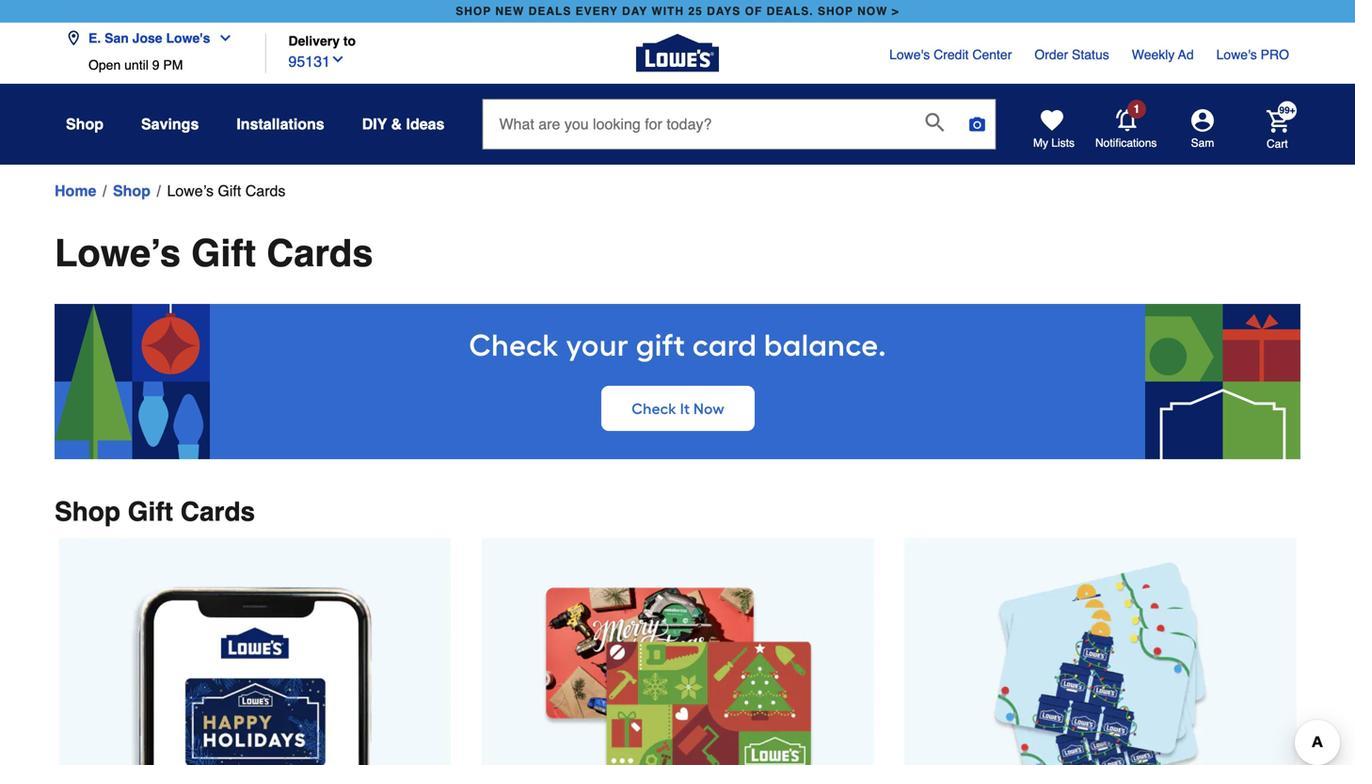 Task type: vqa. For each thing, say whether or not it's contained in the screenshot.
"had" to the right
no



Task type: describe. For each thing, give the bounding box(es) containing it.
home
[[55, 182, 96, 200]]

order status link
[[1035, 45, 1110, 64]]

1 vertical spatial lowe's
[[55, 232, 181, 275]]

center
[[973, 47, 1013, 62]]

lowe's pro
[[1217, 47, 1290, 62]]

e.
[[89, 31, 101, 46]]

pm
[[163, 57, 183, 73]]

1 shop from the left
[[456, 5, 492, 18]]

lowe's home improvement logo image
[[637, 12, 719, 95]]

chevron down image inside 95131 button
[[330, 52, 346, 67]]

my lists link
[[1034, 109, 1075, 151]]

lists
[[1052, 137, 1075, 150]]

until
[[124, 57, 149, 73]]

new
[[496, 5, 525, 18]]

2 vertical spatial cards
[[181, 497, 255, 527]]

a phone screen showing a one hundred fifty dollar lowe's gift card. image
[[58, 539, 451, 766]]

shop button
[[66, 107, 104, 141]]

with
[[652, 5, 685, 18]]

to
[[344, 33, 356, 48]]

0 vertical spatial gift
[[218, 182, 241, 200]]

lowe's inside button
[[166, 31, 210, 46]]

1 vertical spatial lowe's gift cards
[[55, 232, 373, 275]]

shop for shop link
[[113, 182, 151, 200]]

lowe's credit center link
[[890, 45, 1013, 64]]

9
[[152, 57, 160, 73]]

credit
[[934, 47, 969, 62]]

delivery to
[[289, 33, 356, 48]]

diy & ideas button
[[362, 107, 445, 141]]

status
[[1073, 47, 1110, 62]]

now
[[858, 5, 888, 18]]

shop link
[[113, 180, 151, 202]]

day
[[622, 5, 648, 18]]

notifications
[[1096, 137, 1158, 150]]

0 vertical spatial lowe's
[[167, 182, 214, 200]]

order
[[1035, 47, 1069, 62]]

shop new deals every day with 25 days of deals. shop now >
[[456, 5, 900, 18]]

delivery
[[289, 33, 340, 48]]

99+
[[1280, 105, 1296, 116]]

lowe's for lowe's pro
[[1217, 47, 1258, 62]]

savings button
[[141, 107, 199, 141]]

lowe's pro link
[[1217, 45, 1290, 64]]

weekly ad link
[[1133, 45, 1195, 64]]

open
[[89, 57, 121, 73]]

lowe's for lowe's credit center
[[890, 47, 931, 62]]



Task type: locate. For each thing, give the bounding box(es) containing it.
order status
[[1035, 47, 1110, 62]]

cart
[[1267, 137, 1289, 150]]

e. san jose lowe's
[[89, 31, 210, 46]]

1 vertical spatial shop
[[113, 182, 151, 200]]

home link
[[55, 180, 96, 202]]

savings
[[141, 115, 199, 133]]

lowe's
[[167, 182, 214, 200], [55, 232, 181, 275]]

0 vertical spatial cards
[[246, 182, 286, 200]]

lowe's down shop link
[[55, 232, 181, 275]]

installations
[[237, 115, 325, 133]]

chevron down image down to
[[330, 52, 346, 67]]

chevron down image inside e. san jose lowe's button
[[210, 31, 233, 46]]

shop
[[456, 5, 492, 18], [818, 5, 854, 18]]

installations button
[[237, 107, 325, 141]]

deals.
[[767, 5, 814, 18]]

sam
[[1192, 137, 1215, 150]]

pro
[[1261, 47, 1290, 62]]

ad
[[1179, 47, 1195, 62]]

my
[[1034, 137, 1049, 150]]

2 vertical spatial gift
[[128, 497, 173, 527]]

of
[[745, 5, 763, 18]]

0 horizontal spatial chevron down image
[[210, 31, 233, 46]]

0 vertical spatial shop
[[66, 115, 104, 133]]

0 vertical spatial chevron down image
[[210, 31, 233, 46]]

1 vertical spatial cards
[[267, 232, 373, 275]]

camera image
[[968, 115, 987, 134]]

Search Query text field
[[483, 100, 911, 149]]

gift
[[218, 182, 241, 200], [191, 232, 256, 275], [128, 497, 173, 527]]

shop new deals every day with 25 days of deals. shop now > link
[[452, 0, 904, 23]]

chevron down image
[[210, 31, 233, 46], [330, 52, 346, 67]]

&
[[391, 115, 402, 133]]

deals
[[529, 5, 572, 18]]

1
[[1134, 102, 1141, 116]]

lowe's home improvement lists image
[[1041, 109, 1064, 132]]

lowe's gift cards down installations button
[[167, 182, 286, 200]]

shop
[[66, 115, 104, 133], [113, 182, 151, 200], [55, 497, 121, 527]]

days
[[707, 5, 741, 18]]

0 horizontal spatial shop
[[456, 5, 492, 18]]

shop for shop button
[[66, 115, 104, 133]]

sam button
[[1158, 109, 1249, 151]]

location image
[[66, 31, 81, 46]]

ideas
[[406, 115, 445, 133]]

san
[[105, 31, 129, 46]]

my lists
[[1034, 137, 1075, 150]]

lowe's home improvement cart image
[[1267, 110, 1290, 133]]

cards
[[246, 182, 286, 200], [267, 232, 373, 275], [181, 497, 255, 527]]

1 horizontal spatial shop
[[818, 5, 854, 18]]

e. san jose lowe's button
[[66, 19, 240, 57]]

lowe's right shop link
[[167, 182, 214, 200]]

0 vertical spatial lowe's gift cards
[[167, 182, 286, 200]]

1 vertical spatial gift
[[191, 232, 256, 275]]

1 horizontal spatial chevron down image
[[330, 52, 346, 67]]

check your gift card balance. check it now. image
[[55, 304, 1301, 460]]

weekly
[[1133, 47, 1175, 62]]

1 horizontal spatial lowe's
[[890, 47, 931, 62]]

0 horizontal spatial lowe's
[[166, 31, 210, 46]]

shop left now
[[818, 5, 854, 18]]

every
[[576, 5, 618, 18]]

weekly ad
[[1133, 47, 1195, 62]]

95131
[[289, 53, 330, 70]]

diy & ideas
[[362, 115, 445, 133]]

lowe's home improvement notification center image
[[1117, 109, 1139, 132]]

2 vertical spatial shop
[[55, 497, 121, 527]]

open until 9 pm
[[89, 57, 183, 73]]

25
[[689, 5, 703, 18]]

lowe's up pm
[[166, 31, 210, 46]]

two lowe's holiday themed gift cards. image
[[481, 539, 874, 766]]

jose
[[132, 31, 163, 46]]

2 horizontal spatial lowe's
[[1217, 47, 1258, 62]]

95131 button
[[289, 49, 346, 73]]

>
[[892, 5, 900, 18]]

lowe's credit center
[[890, 47, 1013, 62]]

an assortment of lowe's corporate gift cards. image
[[905, 539, 1298, 766]]

None search field
[[483, 99, 997, 167]]

diy
[[362, 115, 387, 133]]

lowe's left credit
[[890, 47, 931, 62]]

lowe's
[[166, 31, 210, 46], [890, 47, 931, 62], [1217, 47, 1258, 62]]

lowe's gift cards down lowe's gift cards link
[[55, 232, 373, 275]]

lowe's gift cards link
[[167, 180, 286, 202]]

lowe's left "pro"
[[1217, 47, 1258, 62]]

lowe's gift cards
[[167, 182, 286, 200], [55, 232, 373, 275]]

shop gift cards
[[55, 497, 255, 527]]

chevron down image right 'jose'
[[210, 31, 233, 46]]

1 vertical spatial chevron down image
[[330, 52, 346, 67]]

2 shop from the left
[[818, 5, 854, 18]]

search image
[[926, 113, 945, 132]]

shop left new
[[456, 5, 492, 18]]



